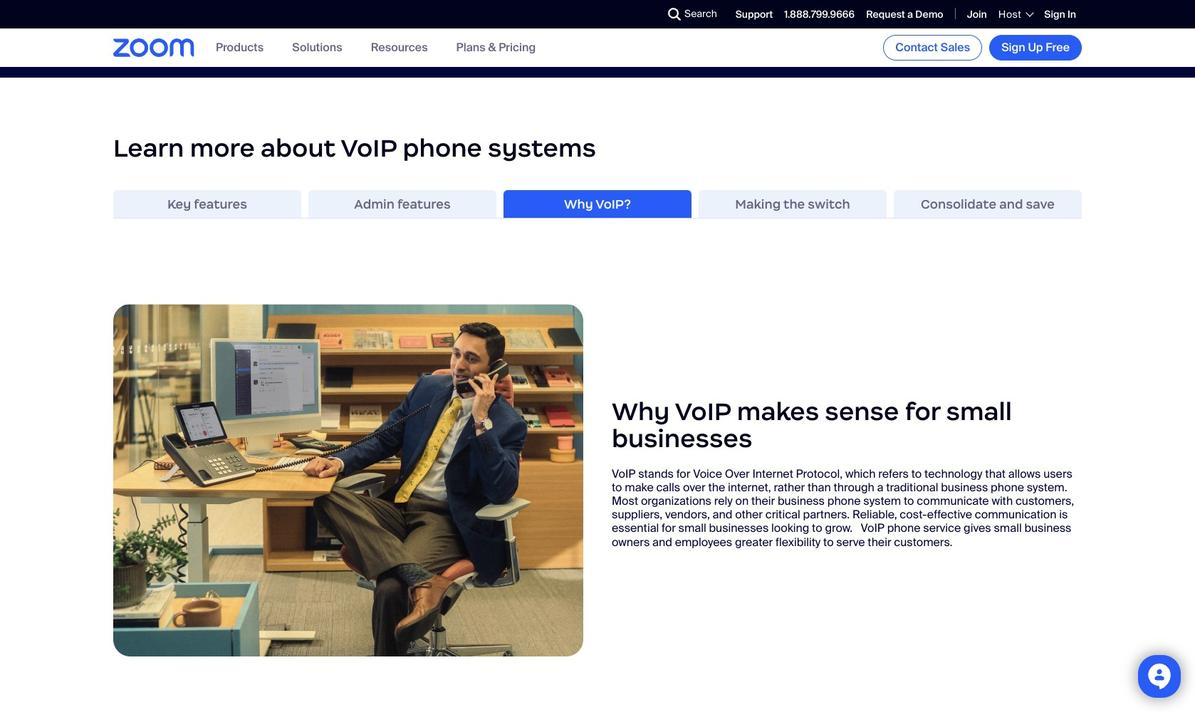 Task type: locate. For each thing, give the bounding box(es) containing it.
businesses inside voip stands for voice over internet protocol, which refers to technology that allows users to make calls over the internet, rather than through a traditional business phone system. most organizations rely on their business phone system to communicate with customers, suppliers, vendors, and other critical partners. reliable, cost-effective communication is essential for small businesses looking to grow.   voip phone service gives small business owners and employees greater flexibility to serve their customers.
[[709, 521, 769, 536]]

and right owners
[[652, 535, 672, 550]]

plans & pricing link
[[456, 40, 536, 55]]

consolidate and save
[[921, 196, 1055, 212]]

their down reliable,
[[868, 535, 891, 550]]

for
[[905, 396, 940, 427], [676, 466, 690, 481], [662, 521, 676, 536]]

products button
[[216, 40, 264, 55]]

sign for sign up free
[[1002, 40, 1025, 55]]

1 horizontal spatial the
[[784, 196, 805, 212]]

with
[[992, 494, 1013, 509]]

features
[[194, 196, 247, 212], [397, 196, 451, 212]]

tabs tab list
[[113, 190, 1082, 219]]

1 vertical spatial a
[[877, 480, 884, 495]]

small up that
[[946, 396, 1012, 427]]

sign for sign in
[[1044, 8, 1065, 21]]

makes
[[737, 396, 819, 427]]

business up effective
[[941, 480, 988, 495]]

host
[[998, 8, 1022, 21]]

2 vertical spatial for
[[662, 521, 676, 536]]

1 vertical spatial the
[[708, 480, 725, 495]]

consolidate
[[921, 196, 997, 212]]

0 horizontal spatial their
[[751, 494, 775, 509]]

features right the key
[[194, 196, 247, 212]]

critical
[[766, 507, 800, 522]]

sign left in
[[1044, 8, 1065, 21]]

voip up most
[[612, 466, 636, 481]]

the left switch
[[784, 196, 805, 212]]

business down customers,
[[1024, 521, 1072, 536]]

protocol,
[[796, 466, 843, 481]]

request a demo
[[866, 8, 943, 21]]

admin features
[[354, 196, 451, 212]]

consolidate and save button
[[894, 190, 1082, 219]]

a right which
[[877, 480, 884, 495]]

looking
[[771, 521, 809, 536]]

reliable,
[[852, 507, 897, 522]]

businesses inside why voip makes sense for small businesses
[[612, 423, 752, 455]]

0 horizontal spatial business
[[778, 494, 825, 509]]

1 horizontal spatial sign
[[1044, 8, 1065, 21]]

small down organizations
[[678, 521, 706, 536]]

1 horizontal spatial their
[[868, 535, 891, 550]]

demo
[[915, 8, 943, 21]]

sign left up
[[1002, 40, 1025, 55]]

vendors,
[[665, 507, 710, 522]]

partners.
[[803, 507, 850, 522]]

more
[[190, 132, 255, 164]]

1 horizontal spatial for
[[676, 466, 690, 481]]

0 vertical spatial their
[[751, 494, 775, 509]]

0 horizontal spatial why
[[564, 196, 593, 212]]

1 horizontal spatial business
[[941, 480, 988, 495]]

why left voip?
[[564, 196, 593, 212]]

2 horizontal spatial and
[[999, 196, 1023, 212]]

0 horizontal spatial the
[[708, 480, 725, 495]]

grow.
[[825, 521, 853, 536]]

phone
[[403, 132, 482, 164], [991, 480, 1024, 495], [827, 494, 861, 509], [887, 521, 921, 536]]

0 horizontal spatial voip
[[341, 132, 397, 164]]

key
[[167, 196, 191, 212]]

sign
[[1044, 8, 1065, 21], [1002, 40, 1025, 55]]

0 vertical spatial sign
[[1044, 8, 1065, 21]]

serve
[[836, 535, 865, 550]]

the right the over
[[708, 480, 725, 495]]

voip up voice
[[675, 396, 731, 427]]

search image
[[668, 8, 681, 21], [668, 8, 681, 21]]

voip up admin
[[341, 132, 397, 164]]

0 horizontal spatial sign
[[1002, 40, 1025, 55]]

customers,
[[1016, 494, 1074, 509]]

the
[[784, 196, 805, 212], [708, 480, 725, 495]]

phone up communication
[[991, 480, 1024, 495]]

for left voice
[[676, 466, 690, 481]]

features inside button
[[397, 196, 451, 212]]

1 vertical spatial businesses
[[709, 521, 769, 536]]

the inside voip stands for voice over internet protocol, which refers to technology that allows users to make calls over the internet, rather than through a traditional business phone system. most organizations rely on their business phone system to communicate with customers, suppliers, vendors, and other critical partners. reliable, cost-effective communication is essential for small businesses looking to grow.   voip phone service gives small business owners and employees greater flexibility to serve their customers.
[[708, 480, 725, 495]]

plans & pricing
[[456, 40, 536, 55]]

and left on
[[713, 507, 732, 522]]

solutions button
[[292, 40, 342, 55]]

0 vertical spatial and
[[999, 196, 1023, 212]]

2 features from the left
[[397, 196, 451, 212]]

their right on
[[751, 494, 775, 509]]

join link
[[967, 8, 987, 21]]

internet
[[752, 466, 793, 481]]

1 vertical spatial voip
[[675, 396, 731, 427]]

2 horizontal spatial business
[[1024, 521, 1072, 536]]

0 horizontal spatial and
[[652, 535, 672, 550]]

contact sales link
[[883, 35, 982, 61]]

effective
[[927, 507, 972, 522]]

cost-
[[900, 507, 927, 522]]

1 features from the left
[[194, 196, 247, 212]]

1 horizontal spatial why
[[612, 396, 670, 427]]

why inside button
[[564, 196, 593, 212]]

most
[[612, 494, 638, 509]]

0 vertical spatial for
[[905, 396, 940, 427]]

why
[[564, 196, 593, 212], [612, 396, 670, 427]]

key features button
[[113, 190, 301, 219]]

voip stands for voice over internet protocol, which refers to technology that allows users to make calls over the internet, rather than through a traditional business phone system. most organizations rely on their business phone system to communicate with customers, suppliers, vendors, and other critical partners. reliable, cost-effective communication is essential for small businesses looking to grow.   voip phone service gives small business owners and employees greater flexibility to serve their customers.
[[612, 466, 1075, 550]]

1 vertical spatial sign
[[1002, 40, 1025, 55]]

sign in link
[[1044, 8, 1076, 21]]

switch
[[808, 196, 850, 212]]

for right sense
[[905, 396, 940, 427]]

essential
[[612, 521, 659, 536]]

join
[[967, 8, 987, 21]]

2 vertical spatial voip
[[612, 466, 636, 481]]

and left save
[[999, 196, 1023, 212]]

features inside button
[[194, 196, 247, 212]]

systems
[[488, 132, 596, 164]]

sign up free link
[[989, 35, 1082, 61]]

2 horizontal spatial for
[[905, 396, 940, 427]]

learn
[[113, 132, 184, 164]]

0 horizontal spatial a
[[877, 480, 884, 495]]

1 horizontal spatial features
[[397, 196, 451, 212]]

solutions
[[292, 40, 342, 55]]

1.888.799.9666 link
[[784, 8, 855, 21]]

users
[[1044, 466, 1073, 481]]

features right admin
[[397, 196, 451, 212]]

to
[[911, 466, 922, 481], [612, 480, 622, 495], [904, 494, 914, 509], [812, 521, 822, 536], [823, 535, 834, 550]]

0 horizontal spatial features
[[194, 196, 247, 212]]

to right the system
[[904, 494, 914, 509]]

small inside why voip makes sense for small businesses
[[946, 396, 1012, 427]]

1 vertical spatial and
[[713, 507, 732, 522]]

1 horizontal spatial and
[[713, 507, 732, 522]]

0 horizontal spatial for
[[662, 521, 676, 536]]

a left demo
[[907, 8, 913, 21]]

to left serve
[[823, 535, 834, 550]]

2 horizontal spatial voip
[[675, 396, 731, 427]]

0 vertical spatial the
[[784, 196, 805, 212]]

up
[[1028, 40, 1043, 55]]

zoom logo image
[[113, 39, 194, 57]]

business
[[941, 480, 988, 495], [778, 494, 825, 509], [1024, 521, 1072, 536]]

for down organizations
[[662, 521, 676, 536]]

why up stands
[[612, 396, 670, 427]]

0 vertical spatial a
[[907, 8, 913, 21]]

1 vertical spatial their
[[868, 535, 891, 550]]

why voip? button
[[504, 190, 692, 219]]

None search field
[[616, 3, 672, 26]]

over
[[683, 480, 706, 495]]

customers.
[[894, 535, 953, 550]]

1 vertical spatial why
[[612, 396, 670, 427]]

0 vertical spatial businesses
[[612, 423, 752, 455]]

businesses up voice
[[612, 423, 752, 455]]

contact sales
[[895, 40, 970, 55]]

business up the "looking"
[[778, 494, 825, 509]]

0 vertical spatial why
[[564, 196, 593, 212]]

businesses down on
[[709, 521, 769, 536]]

1 horizontal spatial voip
[[612, 466, 636, 481]]

employees
[[675, 535, 732, 550]]

to left 'make' at right bottom
[[612, 480, 622, 495]]

why inside why voip makes sense for small businesses
[[612, 396, 670, 427]]

and inside consolidate and save button
[[999, 196, 1023, 212]]

why voip?
[[564, 196, 631, 212]]

small
[[946, 396, 1012, 427], [678, 521, 706, 536], [994, 521, 1022, 536]]

sign up free
[[1002, 40, 1070, 55]]



Task type: vqa. For each thing, say whether or not it's contained in the screenshot.
a within VoIP stands for Voice Over Internet Protocol, which refers to technology that allows users to make calls over the internet, rather than through a traditional business phone system. Most organizations rely on their business phone system to communicate with customers, suppliers, vendors, and other critical partners. Reliable, cost-effective communication is essential for small businesses looking to grow.   VoIP phone service gives small business owners and employees greater flexibility to serve their customers.
yes



Task type: describe. For each thing, give the bounding box(es) containing it.
flexibility
[[776, 535, 821, 550]]

a inside voip stands for voice over internet protocol, which refers to technology that allows users to make calls over the internet, rather than through a traditional business phone system. most organizations rely on their business phone system to communicate with customers, suppliers, vendors, and other critical partners. reliable, cost-effective communication is essential for small businesses looking to grow.   voip phone service gives small business owners and employees greater flexibility to serve their customers.
[[877, 480, 884, 495]]

organizations
[[641, 494, 712, 509]]

in
[[1068, 8, 1076, 21]]

make
[[625, 480, 654, 495]]

for inside why voip makes sense for small businesses
[[905, 396, 940, 427]]

features for key features
[[194, 196, 247, 212]]

than
[[808, 480, 831, 495]]

1 horizontal spatial a
[[907, 8, 913, 21]]

that
[[985, 466, 1006, 481]]

voip?
[[596, 196, 631, 212]]

to right refers
[[911, 466, 922, 481]]

the inside "button"
[[784, 196, 805, 212]]

technology
[[925, 466, 983, 481]]

why voip makes sense for small businesses image
[[113, 304, 583, 657]]

system.
[[1027, 480, 1067, 495]]

owners
[[612, 535, 650, 550]]

free
[[1046, 40, 1070, 55]]

making the switch button
[[699, 190, 887, 219]]

through
[[834, 480, 874, 495]]

voip inside why voip makes sense for small businesses
[[675, 396, 731, 427]]

voip inside voip stands for voice over internet protocol, which refers to technology that allows users to make calls over the internet, rather than through a traditional business phone system. most organizations rely on their business phone system to communicate with customers, suppliers, vendors, and other critical partners. reliable, cost-effective communication is essential for small businesses looking to grow.   voip phone service gives small business owners and employees greater flexibility to serve their customers.
[[612, 466, 636, 481]]

1 vertical spatial for
[[676, 466, 690, 481]]

resources
[[371, 40, 428, 55]]

features for admin features
[[397, 196, 451, 212]]

greater
[[735, 535, 773, 550]]

phone up admin features
[[403, 132, 482, 164]]

sign in
[[1044, 8, 1076, 21]]

products
[[216, 40, 264, 55]]

stands
[[638, 466, 674, 481]]

small down with
[[994, 521, 1022, 536]]

to left grow. on the bottom right
[[812, 521, 822, 536]]

other
[[735, 507, 763, 522]]

calls
[[656, 480, 680, 495]]

communicate
[[917, 494, 989, 509]]

phone down the system
[[887, 521, 921, 536]]

host button
[[998, 8, 1033, 21]]

contact
[[895, 40, 938, 55]]

why voip makes sense for small businesses
[[612, 396, 1012, 455]]

resources button
[[371, 40, 428, 55]]

over
[[725, 466, 750, 481]]

is
[[1059, 507, 1068, 522]]

&
[[488, 40, 496, 55]]

0 vertical spatial voip
[[341, 132, 397, 164]]

suppliers,
[[612, 507, 663, 522]]

sense
[[825, 396, 899, 427]]

allows
[[1008, 466, 1041, 481]]

why for why voip?
[[564, 196, 593, 212]]

why for why voip makes sense for small businesses
[[612, 396, 670, 427]]

search
[[684, 7, 717, 20]]

1.888.799.9666
[[784, 8, 855, 21]]

traditional
[[886, 480, 938, 495]]

admin features button
[[308, 190, 496, 219]]

on
[[735, 494, 749, 509]]

2 vertical spatial and
[[652, 535, 672, 550]]

service
[[923, 521, 961, 536]]

key features
[[167, 196, 247, 212]]

rely
[[714, 494, 733, 509]]

pricing
[[499, 40, 536, 55]]

support link
[[736, 8, 773, 21]]

request
[[866, 8, 905, 21]]

plans
[[456, 40, 486, 55]]

system
[[863, 494, 901, 509]]

communication
[[975, 507, 1057, 522]]

making the switch
[[735, 196, 850, 212]]

making
[[735, 196, 781, 212]]

request a demo link
[[866, 8, 943, 21]]

support
[[736, 8, 773, 21]]

phone up grow. on the bottom right
[[827, 494, 861, 509]]

refers
[[878, 466, 909, 481]]

internet,
[[728, 480, 771, 495]]

which
[[845, 466, 876, 481]]

voice
[[693, 466, 722, 481]]

save
[[1026, 196, 1055, 212]]

sales
[[941, 40, 970, 55]]

rather
[[774, 480, 805, 495]]

admin
[[354, 196, 394, 212]]

about
[[261, 132, 336, 164]]



